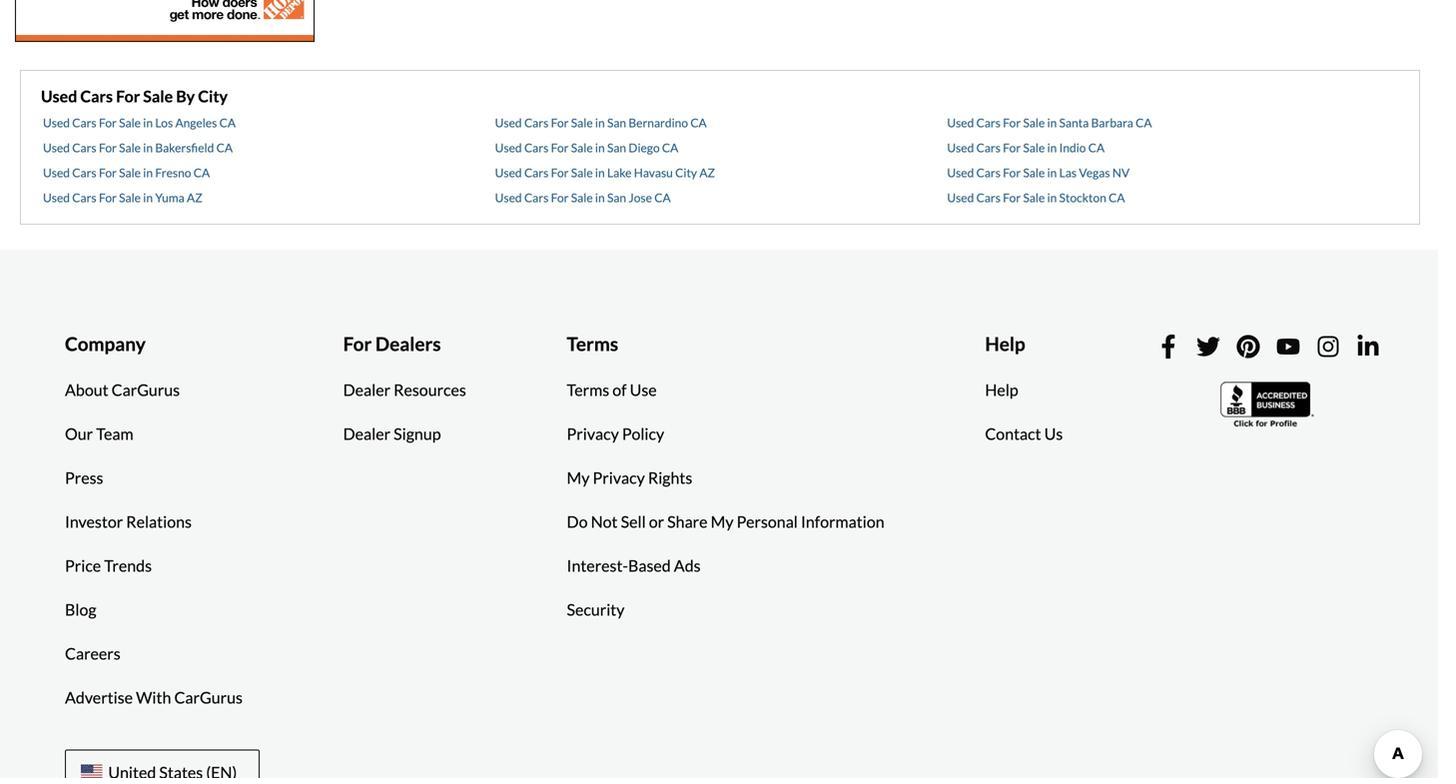 Task type: describe. For each thing, give the bounding box(es) containing it.
sale for used cars for sale in yuma az
[[119, 190, 141, 205]]

by
[[176, 86, 195, 106]]

sale for used cars for sale in san diego ca
[[571, 140, 593, 155]]

price
[[65, 556, 101, 575]]

terms of use link
[[552, 368, 672, 412]]

sale for used cars for sale in indio ca
[[1023, 140, 1045, 155]]

used cars for sale in bakersfield ca link
[[43, 140, 233, 155]]

blog link
[[50, 588, 111, 632]]

1 horizontal spatial az
[[700, 165, 715, 180]]

used cars for sale in las vegas nv
[[947, 165, 1130, 180]]

do not sell or share my personal information
[[567, 512, 885, 531]]

cars for used cars for sale in santa barbara ca
[[977, 115, 1001, 130]]

cars for used cars for sale in las vegas nv
[[977, 165, 1001, 180]]

in for used cars for sale in san bernardino ca
[[595, 115, 605, 130]]

signup
[[394, 424, 441, 444]]

angeles
[[175, 115, 217, 130]]

for for used cars for sale in fresno ca
[[99, 165, 117, 180]]

privacy inside "link"
[[567, 424, 619, 444]]

used cars for sale in los angeles ca link
[[43, 115, 236, 130]]

us image
[[81, 765, 102, 778]]

used cars for sale in san bernardino ca link
[[495, 115, 707, 130]]

sale for used cars for sale in las vegas nv
[[1023, 165, 1045, 180]]

do
[[567, 512, 588, 531]]

used cars for sale in indio ca link
[[947, 140, 1105, 155]]

for for used cars for sale in las vegas nv
[[1003, 165, 1021, 180]]

ca right jose
[[655, 190, 671, 205]]

in for used cars for sale in fresno ca
[[143, 165, 153, 180]]

used cars for sale in san jose ca
[[495, 190, 671, 205]]

or
[[649, 512, 664, 531]]

cars for used cars for sale in yuma az
[[72, 190, 97, 205]]

used cars for sale in los angeles ca
[[43, 115, 236, 130]]

used for used cars for sale in indio ca
[[947, 140, 974, 155]]

sale for used cars for sale in stockton ca
[[1023, 190, 1045, 205]]

in for used cars for sale in los angeles ca
[[143, 115, 153, 130]]

used cars for sale in san bernardino ca
[[495, 115, 707, 130]]

contact
[[985, 424, 1041, 444]]

for for used cars for sale in san jose ca
[[551, 190, 569, 205]]

interest-based ads
[[567, 556, 701, 575]]

investor relations link
[[50, 500, 207, 544]]

with
[[136, 688, 171, 707]]

dealer for dealer resources
[[343, 380, 391, 400]]

dealer signup
[[343, 424, 441, 444]]

about cargurus
[[65, 380, 180, 400]]

used for used cars for sale in yuma az
[[43, 190, 70, 205]]

ca right indio
[[1089, 140, 1105, 155]]

0 vertical spatial cargurus
[[112, 380, 180, 400]]

used cars for sale in fresno ca
[[43, 165, 210, 180]]

lake
[[607, 165, 632, 180]]

terms for terms of use
[[567, 380, 610, 400]]

dealer signup link
[[328, 412, 456, 456]]

my privacy rights link
[[552, 456, 708, 500]]

security link
[[552, 588, 640, 632]]

advertisement region
[[15, 0, 315, 42]]

careers link
[[50, 632, 136, 676]]

yuma
[[155, 190, 185, 205]]

for for used cars for sale in los angeles ca
[[99, 115, 117, 130]]

sale for used cars for sale in fresno ca
[[119, 165, 141, 180]]

advertise with cargurus link
[[50, 676, 258, 720]]

used cars for sale by city
[[41, 86, 228, 106]]

used cars for sale in yuma az link
[[43, 190, 202, 205]]

used for used cars for sale in bakersfield ca
[[43, 140, 70, 155]]

ca down the angeles
[[216, 140, 233, 155]]

team
[[96, 424, 133, 444]]

ca right fresno
[[194, 165, 210, 180]]

security
[[567, 600, 625, 619]]

fresno
[[155, 165, 191, 180]]

used cars for sale in san diego ca link
[[495, 140, 679, 155]]

price trends link
[[50, 544, 167, 588]]

cars for used cars for sale in san jose ca
[[524, 190, 549, 205]]

0 horizontal spatial city
[[198, 86, 228, 106]]

help link
[[970, 368, 1034, 412]]

sale for used cars for sale in los angeles ca
[[119, 115, 141, 130]]

1 help from the top
[[985, 332, 1026, 355]]

ca down nv
[[1109, 190, 1125, 205]]

cars for used cars for sale in los angeles ca
[[72, 115, 97, 130]]

used cars for sale in stockton ca link
[[947, 190, 1125, 205]]

ads
[[674, 556, 701, 575]]

cars for used cars for sale in bakersfield ca
[[72, 140, 97, 155]]

careers
[[65, 644, 121, 663]]

for for used cars for sale in bakersfield ca
[[99, 140, 117, 155]]

personal
[[737, 512, 798, 531]]

interest-
[[567, 556, 628, 575]]

terms of use
[[567, 380, 657, 400]]

privacy policy link
[[552, 412, 679, 456]]

san for jose
[[607, 190, 626, 205]]

contact us
[[985, 424, 1063, 444]]

our
[[65, 424, 93, 444]]

bakersfield
[[155, 140, 214, 155]]

for for used cars for sale in san diego ca
[[551, 140, 569, 155]]

press link
[[50, 456, 118, 500]]

about cargurus link
[[50, 368, 195, 412]]

for for used cars for sale in lake havasu city az
[[551, 165, 569, 180]]

for for used cars for sale in stockton ca
[[1003, 190, 1021, 205]]

used cars for sale in las vegas nv link
[[947, 165, 1130, 180]]

in for used cars for sale in lake havasu city az
[[595, 165, 605, 180]]

about
[[65, 380, 108, 400]]

havasu
[[634, 165, 673, 180]]

used for used cars for sale in san diego ca
[[495, 140, 522, 155]]

my privacy rights
[[567, 468, 693, 487]]

1 horizontal spatial city
[[675, 165, 697, 180]]

ca right barbara
[[1136, 115, 1152, 130]]

used cars for sale in san diego ca
[[495, 140, 679, 155]]

used cars for sale in san jose ca link
[[495, 190, 671, 205]]

used cars for sale in indio ca
[[947, 140, 1105, 155]]



Task type: locate. For each thing, give the bounding box(es) containing it.
our team link
[[50, 412, 148, 456]]

1 san from the top
[[607, 115, 626, 130]]

in left las
[[1047, 165, 1057, 180]]

for left dealers
[[343, 332, 372, 355]]

cars for used cars for sale in san bernardino ca
[[524, 115, 549, 130]]

privacy policy
[[567, 424, 664, 444]]

in down used cars for sale in lake havasu city az link
[[595, 190, 605, 205]]

my right share
[[711, 512, 734, 531]]

terms for terms
[[567, 332, 618, 355]]

for up the used cars for sale in fresno ca link
[[99, 140, 117, 155]]

2 help from the top
[[985, 380, 1019, 400]]

1 horizontal spatial my
[[711, 512, 734, 531]]

sale up the used cars for sale in fresno ca link
[[119, 140, 141, 155]]

used down the used cars for sale in fresno ca link
[[43, 190, 70, 205]]

for down used cars for sale by city on the left top
[[99, 115, 117, 130]]

press
[[65, 468, 103, 487]]

used cars for sale in bakersfield ca
[[43, 140, 233, 155]]

in for used cars for sale in santa barbara ca
[[1047, 115, 1057, 130]]

dealer
[[343, 380, 391, 400], [343, 424, 391, 444]]

terms up terms of use
[[567, 332, 618, 355]]

for for used cars for sale in yuma az
[[99, 190, 117, 205]]

2 san from the top
[[607, 140, 626, 155]]

do not sell or share my personal information link
[[552, 500, 900, 544]]

for
[[116, 86, 140, 106], [99, 115, 117, 130], [551, 115, 569, 130], [1003, 115, 1021, 130], [99, 140, 117, 155], [551, 140, 569, 155], [1003, 140, 1021, 155], [99, 165, 117, 180], [551, 165, 569, 180], [1003, 165, 1021, 180], [99, 190, 117, 205], [551, 190, 569, 205], [1003, 190, 1021, 205], [343, 332, 372, 355]]

0 vertical spatial dealer
[[343, 380, 391, 400]]

sale up the used cars for sale in indio ca link
[[1023, 115, 1045, 130]]

cargurus
[[112, 380, 180, 400], [174, 688, 243, 707]]

in left fresno
[[143, 165, 153, 180]]

not
[[591, 512, 618, 531]]

cargurus right with
[[174, 688, 243, 707]]

1 vertical spatial help
[[985, 380, 1019, 400]]

1 vertical spatial my
[[711, 512, 734, 531]]

for for used cars for sale in santa barbara ca
[[1003, 115, 1021, 130]]

cars up used cars for sale in san diego ca 'link'
[[524, 115, 549, 130]]

vegas
[[1079, 165, 1110, 180]]

in left santa
[[1047, 115, 1057, 130]]

cars for used cars for sale in fresno ca
[[72, 165, 97, 180]]

1 vertical spatial city
[[675, 165, 697, 180]]

sale up used cars for sale in san diego ca
[[571, 115, 593, 130]]

in
[[143, 115, 153, 130], [595, 115, 605, 130], [1047, 115, 1057, 130], [143, 140, 153, 155], [595, 140, 605, 155], [1047, 140, 1057, 155], [143, 165, 153, 180], [595, 165, 605, 180], [1047, 165, 1057, 180], [143, 190, 153, 205], [595, 190, 605, 205], [1047, 190, 1057, 205]]

cars down the used cars for sale in indio ca link
[[977, 165, 1001, 180]]

for for used cars for sale in san bernardino ca
[[551, 115, 569, 130]]

for up used cars for sale in los angeles ca
[[116, 86, 140, 106]]

cars up used cars for sale in las vegas nv
[[977, 140, 1001, 155]]

relations
[[126, 512, 192, 531]]

in down the used cars for sale in las vegas nv link
[[1047, 190, 1057, 205]]

used for used cars for sale in lake havasu city az
[[495, 165, 522, 180]]

in up used cars for sale in san diego ca
[[595, 115, 605, 130]]

sale for used cars for sale by city
[[143, 86, 173, 106]]

0 vertical spatial privacy
[[567, 424, 619, 444]]

sale up used cars for sale in stockton ca link
[[1023, 165, 1045, 180]]

used down used cars for sale in indio ca
[[947, 165, 974, 180]]

used for used cars for sale in stockton ca
[[947, 190, 974, 205]]

sale up used cars for sale in yuma az link
[[119, 165, 141, 180]]

used cars for sale in yuma az
[[43, 190, 202, 205]]

sale up used cars for sale in bakersfield ca link
[[119, 115, 141, 130]]

san up used cars for sale in san diego ca
[[607, 115, 626, 130]]

for for used cars for sale in indio ca
[[1003, 140, 1021, 155]]

in for used cars for sale in las vegas nv
[[1047, 165, 1057, 180]]

sale down used cars for sale in lake havasu city az link
[[571, 190, 593, 205]]

ca right bernardino
[[691, 115, 707, 130]]

sale up used cars for sale in san jose ca link
[[571, 165, 593, 180]]

dealer resources
[[343, 380, 466, 400]]

used up used cars for sale in fresno ca
[[43, 140, 70, 155]]

used up used cars for sale in san diego ca 'link'
[[495, 115, 522, 130]]

san for diego
[[607, 140, 626, 155]]

help up contact at right
[[985, 380, 1019, 400]]

trends
[[104, 556, 152, 575]]

dealers
[[375, 332, 441, 355]]

used cars for sale in santa barbara ca link
[[947, 115, 1152, 130]]

sale down the used cars for sale in las vegas nv link
[[1023, 190, 1045, 205]]

used up used cars for sale in yuma az link
[[43, 165, 70, 180]]

cars up used cars for sale in los angeles ca
[[80, 86, 113, 106]]

help
[[985, 332, 1026, 355], [985, 380, 1019, 400]]

in left the yuma
[[143, 190, 153, 205]]

jose
[[629, 190, 652, 205]]

used up the used cars for sale in las vegas nv link
[[947, 140, 974, 155]]

interest-based ads link
[[552, 544, 716, 588]]

0 vertical spatial az
[[700, 165, 715, 180]]

sale for used cars for sale in bakersfield ca
[[119, 140, 141, 155]]

sell
[[621, 512, 646, 531]]

used for used cars for sale in santa barbara ca
[[947, 115, 974, 130]]

cargurus up team
[[112, 380, 180, 400]]

sale down the used cars for sale in fresno ca link
[[119, 190, 141, 205]]

1 terms from the top
[[567, 332, 618, 355]]

cars down used cars for sale by city on the left top
[[72, 115, 97, 130]]

0 horizontal spatial az
[[187, 190, 202, 205]]

terms
[[567, 332, 618, 355], [567, 380, 610, 400]]

used for used cars for sale in san jose ca
[[495, 190, 522, 205]]

san left jose
[[607, 190, 626, 205]]

advertise
[[65, 688, 133, 707]]

used down used cars for sale in san diego ca
[[495, 190, 522, 205]]

cars for used cars for sale in stockton ca
[[977, 190, 1001, 205]]

blog
[[65, 600, 96, 619]]

used for used cars for sale in las vegas nv
[[947, 165, 974, 180]]

policy
[[622, 424, 664, 444]]

cars up used cars for sale in fresno ca
[[72, 140, 97, 155]]

used up used cars for sale in los angeles ca link on the top left of the page
[[41, 86, 77, 106]]

dealer left signup
[[343, 424, 391, 444]]

in left los
[[143, 115, 153, 130]]

terms left of
[[567, 380, 610, 400]]

ca right the angeles
[[219, 115, 236, 130]]

in for used cars for sale in san jose ca
[[595, 190, 605, 205]]

for for used cars for sale by city
[[116, 86, 140, 106]]

sale
[[143, 86, 173, 106], [119, 115, 141, 130], [571, 115, 593, 130], [1023, 115, 1045, 130], [119, 140, 141, 155], [571, 140, 593, 155], [1023, 140, 1045, 155], [119, 165, 141, 180], [571, 165, 593, 180], [1023, 165, 1045, 180], [119, 190, 141, 205], [571, 190, 593, 205], [1023, 190, 1045, 205]]

0 vertical spatial my
[[567, 468, 590, 487]]

san up lake
[[607, 140, 626, 155]]

sale up the used cars for sale in las vegas nv link
[[1023, 140, 1045, 155]]

0 horizontal spatial my
[[567, 468, 590, 487]]

of
[[613, 380, 627, 400]]

in for used cars for sale in bakersfield ca
[[143, 140, 153, 155]]

used cars for sale in stockton ca
[[947, 190, 1125, 205]]

dealer resources link
[[328, 368, 481, 412]]

used
[[41, 86, 77, 106], [43, 115, 70, 130], [495, 115, 522, 130], [947, 115, 974, 130], [43, 140, 70, 155], [495, 140, 522, 155], [947, 140, 974, 155], [43, 165, 70, 180], [495, 165, 522, 180], [947, 165, 974, 180], [43, 190, 70, 205], [495, 190, 522, 205], [947, 190, 974, 205]]

used for used cars for sale by city
[[41, 86, 77, 106]]

resources
[[394, 380, 466, 400]]

used up used cars for sale in san jose ca link
[[495, 165, 522, 180]]

in for used cars for sale in stockton ca
[[1047, 190, 1057, 205]]

in down used cars for sale in los angeles ca link on the top left of the page
[[143, 140, 153, 155]]

investor
[[65, 512, 123, 531]]

used for used cars for sale in san bernardino ca
[[495, 115, 522, 130]]

1 vertical spatial privacy
[[593, 468, 645, 487]]

city right by
[[198, 86, 228, 106]]

ca right diego
[[662, 140, 679, 155]]

for down used cars for sale in las vegas nv
[[1003, 190, 1021, 205]]

used for used cars for sale in los angeles ca
[[43, 115, 70, 130]]

price trends
[[65, 556, 152, 575]]

az
[[700, 165, 715, 180], [187, 190, 202, 205]]

nv
[[1113, 165, 1130, 180]]

cars for used cars for sale in lake havasu city az
[[524, 165, 549, 180]]

advertise with cargurus
[[65, 688, 243, 707]]

for down used cars for sale in lake havasu city az link
[[551, 190, 569, 205]]

our team
[[65, 424, 133, 444]]

for up used cars for sale in san jose ca link
[[551, 165, 569, 180]]

0 vertical spatial terms
[[567, 332, 618, 355]]

los
[[155, 115, 173, 130]]

sale for used cars for sale in santa barbara ca
[[1023, 115, 1045, 130]]

privacy
[[567, 424, 619, 444], [593, 468, 645, 487]]

cars up used cars for sale in san jose ca link
[[524, 165, 549, 180]]

1 vertical spatial terms
[[567, 380, 610, 400]]

in down used cars for sale in san bernardino ca
[[595, 140, 605, 155]]

2 terms from the top
[[567, 380, 610, 400]]

privacy down the privacy policy "link"
[[593, 468, 645, 487]]

cars up used cars for sale in san jose ca in the top of the page
[[524, 140, 549, 155]]

san for bernardino
[[607, 115, 626, 130]]

0 vertical spatial help
[[985, 332, 1026, 355]]

cars down used cars for sale in las vegas nv
[[977, 190, 1001, 205]]

for up used cars for sale in yuma az link
[[99, 165, 117, 180]]

stockton
[[1060, 190, 1107, 205]]

sale for used cars for sale in lake havasu city az
[[571, 165, 593, 180]]

used down used cars for sale in las vegas nv
[[947, 190, 974, 205]]

us
[[1045, 424, 1063, 444]]

for down used cars for sale in indio ca
[[1003, 165, 1021, 180]]

for down the used cars for sale in fresno ca link
[[99, 190, 117, 205]]

help up help link
[[985, 332, 1026, 355]]

used cars for sale in fresno ca link
[[43, 165, 210, 180]]

used cars for sale in santa barbara ca
[[947, 115, 1152, 130]]

for down used cars for sale in san bernardino ca
[[551, 140, 569, 155]]

cars for used cars for sale in san diego ca
[[524, 140, 549, 155]]

sale up los
[[143, 86, 173, 106]]

cars up used cars for sale in yuma az link
[[72, 165, 97, 180]]

city
[[198, 86, 228, 106], [675, 165, 697, 180]]

cars for used cars for sale by city
[[80, 86, 113, 106]]

az right "havasu" at the top
[[700, 165, 715, 180]]

sale for used cars for sale in san bernardino ca
[[571, 115, 593, 130]]

cars down the used cars for sale in fresno ca link
[[72, 190, 97, 205]]

in for used cars for sale in san diego ca
[[595, 140, 605, 155]]

cars up used cars for sale in indio ca
[[977, 115, 1001, 130]]

for dealers
[[343, 332, 441, 355]]

santa
[[1060, 115, 1089, 130]]

0 vertical spatial city
[[198, 86, 228, 106]]

in left indio
[[1047, 140, 1057, 155]]

investor relations
[[65, 512, 192, 531]]

2 dealer from the top
[[343, 424, 391, 444]]

sale down used cars for sale in san bernardino ca
[[571, 140, 593, 155]]

share
[[667, 512, 708, 531]]

contact us link
[[970, 412, 1078, 456]]

bernardino
[[629, 115, 688, 130]]

used for used cars for sale in fresno ca
[[43, 165, 70, 180]]

dealer up dealer signup
[[343, 380, 391, 400]]

click for the bbb business review of this auto listing service in cambridge ma image
[[1221, 380, 1317, 430]]

az right the yuma
[[187, 190, 202, 205]]

2 vertical spatial san
[[607, 190, 626, 205]]

1 vertical spatial san
[[607, 140, 626, 155]]

use
[[630, 380, 657, 400]]

based
[[628, 556, 671, 575]]

1 dealer from the top
[[343, 380, 391, 400]]

in for used cars for sale in yuma az
[[143, 190, 153, 205]]

used cars for sale in lake havasu city az link
[[495, 165, 715, 180]]

ca
[[219, 115, 236, 130], [691, 115, 707, 130], [1136, 115, 1152, 130], [216, 140, 233, 155], [662, 140, 679, 155], [1089, 140, 1105, 155], [194, 165, 210, 180], [655, 190, 671, 205], [1109, 190, 1125, 205]]

my up do
[[567, 468, 590, 487]]

dealer for dealer signup
[[343, 424, 391, 444]]

for up used cars for sale in indio ca
[[1003, 115, 1021, 130]]

cars for used cars for sale in indio ca
[[977, 140, 1001, 155]]

information
[[801, 512, 885, 531]]

city right "havasu" at the top
[[675, 165, 697, 180]]

cars down used cars for sale in san diego ca
[[524, 190, 549, 205]]

for up the used cars for sale in las vegas nv link
[[1003, 140, 1021, 155]]

used up used cars for sale in indio ca
[[947, 115, 974, 130]]

3 san from the top
[[607, 190, 626, 205]]

in for used cars for sale in indio ca
[[1047, 140, 1057, 155]]

rights
[[648, 468, 693, 487]]

1 vertical spatial az
[[187, 190, 202, 205]]

for up used cars for sale in san diego ca 'link'
[[551, 115, 569, 130]]

san
[[607, 115, 626, 130], [607, 140, 626, 155], [607, 190, 626, 205]]

used up used cars for sale in san jose ca in the top of the page
[[495, 140, 522, 155]]

in left lake
[[595, 165, 605, 180]]

used cars for sale in lake havasu city az
[[495, 165, 715, 180]]

0 vertical spatial san
[[607, 115, 626, 130]]

diego
[[629, 140, 660, 155]]

barbara
[[1091, 115, 1134, 130]]

privacy down terms of use link
[[567, 424, 619, 444]]

indio
[[1060, 140, 1086, 155]]

1 vertical spatial cargurus
[[174, 688, 243, 707]]

used down used cars for sale by city on the left top
[[43, 115, 70, 130]]

1 vertical spatial dealer
[[343, 424, 391, 444]]

sale for used cars for sale in san jose ca
[[571, 190, 593, 205]]

my
[[567, 468, 590, 487], [711, 512, 734, 531]]



Task type: vqa. For each thing, say whether or not it's contained in the screenshot.
Used Cars For Sale in Stockton CA link
yes



